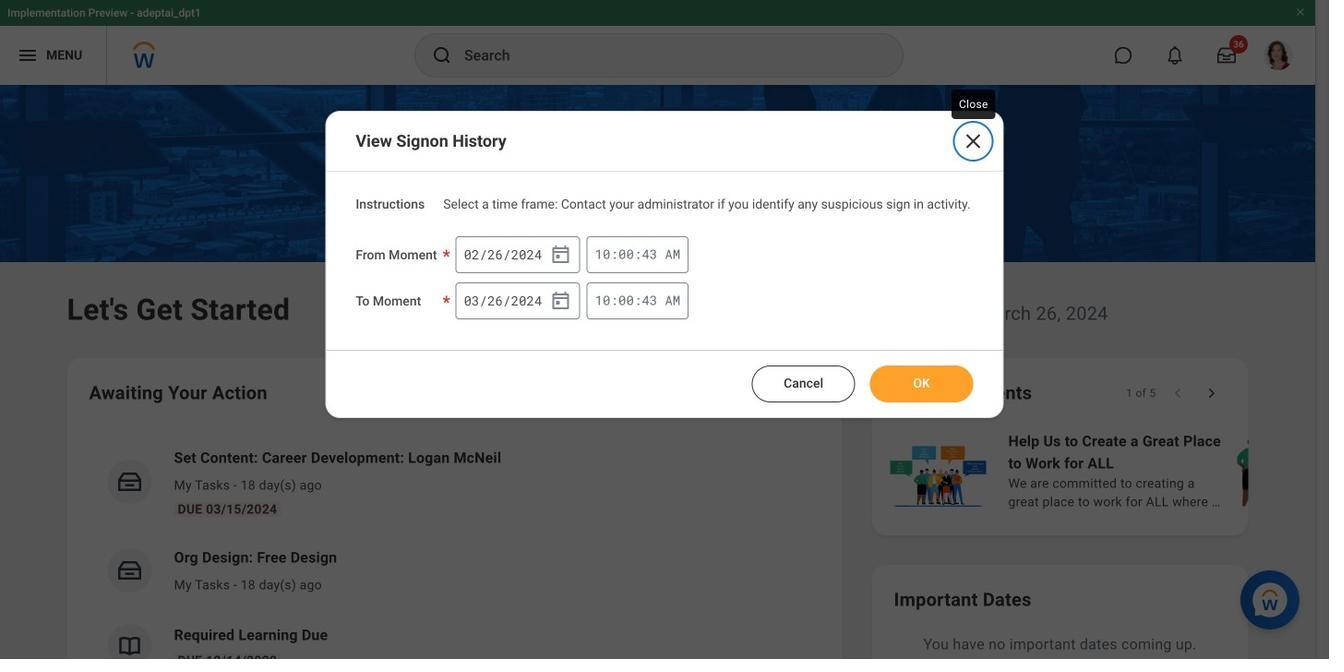 Task type: vqa. For each thing, say whether or not it's contained in the screenshot.
second spin button related to second minute spin button from the top of the page's before or after midday 'spin button'
yes



Task type: describe. For each thing, give the bounding box(es) containing it.
group for hour spin button for calendar image
[[456, 236, 580, 273]]

calendar image
[[550, 290, 572, 312]]

group for calendar icon's hour spin button
[[456, 282, 580, 319]]

notifications large image
[[1166, 46, 1184, 65]]

chevron left small image
[[1169, 384, 1187, 402]]

chevron right small image
[[1202, 384, 1221, 402]]

second spin button for before or after midday spin button related to hour spin button for calendar image
[[642, 246, 658, 262]]

minute spin button for calendar icon's hour spin button
[[618, 292, 634, 308]]

second spin button for calendar icon's hour spin button before or after midday spin button
[[642, 292, 658, 308]]

book open image
[[116, 632, 144, 659]]

calendar image
[[550, 243, 572, 266]]

0 horizontal spatial list
[[89, 432, 820, 659]]

search image
[[431, 44, 453, 66]]

minute spin button for hour spin button for calendar image
[[618, 246, 634, 262]]

before or after midday spin button for calendar icon's hour spin button
[[665, 291, 680, 309]]

profile logan mcneil element
[[1253, 35, 1304, 76]]



Task type: locate. For each thing, give the bounding box(es) containing it.
status
[[1126, 386, 1156, 401]]

2 second spin button from the top
[[642, 292, 658, 308]]

1 group from the top
[[456, 236, 580, 273]]

0 vertical spatial before or after midday spin button
[[665, 245, 680, 262]]

hour spin button for calendar icon
[[595, 292, 611, 308]]

hour spin button right calendar image
[[595, 246, 611, 262]]

2 group from the top
[[456, 282, 580, 319]]

hour spin button right calendar icon
[[595, 292, 611, 308]]

1 minute spin button from the top
[[618, 246, 634, 262]]

group
[[456, 236, 580, 273], [456, 282, 580, 319]]

1 hour spin button from the top
[[595, 246, 611, 262]]

before or after midday spin button
[[665, 245, 680, 262], [665, 291, 680, 309]]

0 vertical spatial hour spin button
[[595, 246, 611, 262]]

1 vertical spatial minute spin button
[[618, 292, 634, 308]]

1 horizontal spatial list
[[887, 428, 1329, 513]]

inbox large image
[[1217, 46, 1236, 65]]

2 minute spin button from the top
[[618, 292, 634, 308]]

1 before or after midday spin button from the top
[[665, 245, 680, 262]]

1 vertical spatial second spin button
[[642, 292, 658, 308]]

2 before or after midday spin button from the top
[[665, 291, 680, 309]]

inbox image
[[116, 557, 144, 584]]

1 second spin button from the top
[[642, 246, 658, 262]]

group down calendar image
[[456, 282, 580, 319]]

hour spin button
[[595, 246, 611, 262], [595, 292, 611, 308]]

x image
[[962, 130, 985, 152]]

minute spin button right calendar icon
[[618, 292, 634, 308]]

group up calendar icon
[[456, 236, 580, 273]]

1 vertical spatial before or after midday spin button
[[665, 291, 680, 309]]

banner
[[0, 0, 1315, 85]]

0 vertical spatial minute spin button
[[618, 246, 634, 262]]

second spin button
[[642, 246, 658, 262], [642, 292, 658, 308]]

tooltip
[[948, 86, 999, 123]]

list
[[887, 428, 1329, 513], [89, 432, 820, 659]]

1 vertical spatial hour spin button
[[595, 292, 611, 308]]

second spin button right calendar image
[[642, 246, 658, 262]]

minute spin button
[[618, 246, 634, 262], [618, 292, 634, 308]]

hour spin button for calendar image
[[595, 246, 611, 262]]

0 vertical spatial second spin button
[[642, 246, 658, 262]]

second spin button right calendar icon
[[642, 292, 658, 308]]

before or after midday spin button for hour spin button for calendar image
[[665, 245, 680, 262]]

0 vertical spatial group
[[456, 236, 580, 273]]

dialog
[[325, 111, 1004, 418]]

1 vertical spatial group
[[456, 282, 580, 319]]

2 hour spin button from the top
[[595, 292, 611, 308]]

close environment banner image
[[1295, 6, 1306, 18]]

minute spin button right calendar image
[[618, 246, 634, 262]]

inbox image
[[116, 468, 144, 496]]

main content
[[0, 85, 1329, 659]]



